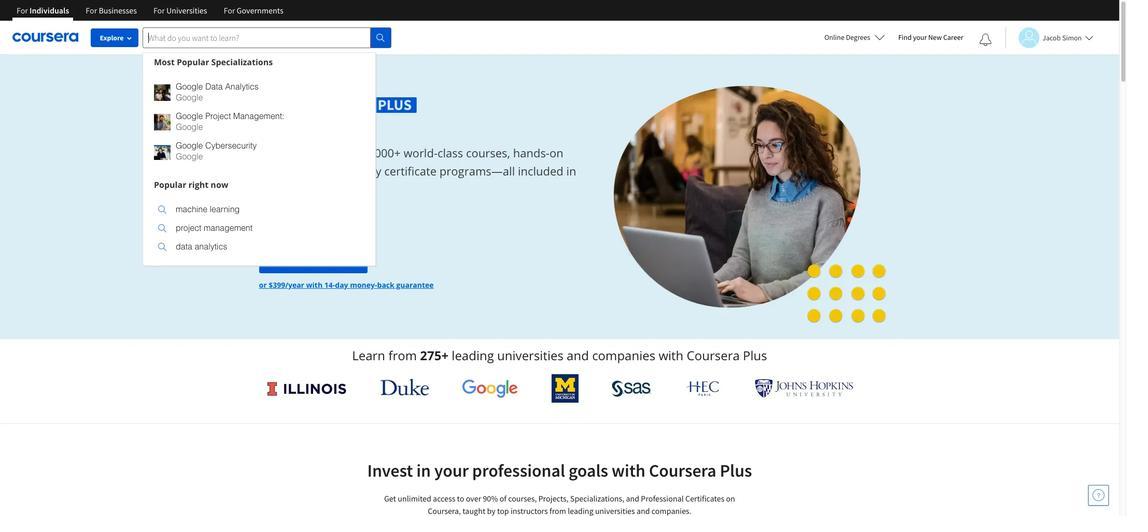Task type: locate. For each thing, give the bounding box(es) containing it.
0 horizontal spatial to
[[351, 145, 362, 161]]

analytics
[[225, 82, 259, 92]]

jacob simon button
[[1005, 27, 1093, 48]]

coursera up professional in the bottom right of the page
[[649, 460, 716, 482]]

start
[[276, 256, 294, 267]]

1 horizontal spatial from
[[550, 507, 566, 517]]

for for businesses
[[86, 5, 97, 16]]

your inside unlimited access to 7,000+ world-class courses, hands-on projects, and job-ready certificate programs—all included in your subscription
[[259, 182, 283, 197]]

1 vertical spatial access
[[433, 494, 456, 505]]

1 horizontal spatial universities
[[595, 507, 635, 517]]

sas image
[[612, 381, 651, 397]]

money-
[[350, 281, 377, 291]]

guarantee
[[396, 281, 434, 291]]

0 vertical spatial popular
[[177, 56, 209, 68]]

coursera up the hec paris image on the bottom of the page
[[687, 347, 740, 365]]

data
[[176, 242, 192, 252]]

popular left right
[[154, 179, 186, 191]]

1 vertical spatial in
[[417, 460, 431, 482]]

2 list box from the top
[[143, 194, 375, 266]]

1 vertical spatial your
[[259, 182, 283, 197]]

instructors
[[511, 507, 548, 517]]

0 horizontal spatial leading
[[452, 347, 494, 365]]

courses,
[[466, 145, 510, 161], [508, 494, 537, 505]]

help center image
[[1093, 490, 1105, 502]]

1 vertical spatial day
[[335, 281, 348, 291]]

from inside get unlimited access to over 90% of courses, projects, specializations, and professional certificates on coursera, taught by top instructors from leading universities and companies.
[[550, 507, 566, 517]]

for left universities
[[153, 5, 165, 16]]

hec paris image
[[685, 379, 721, 400]]

0 vertical spatial in
[[567, 164, 576, 179]]

learning
[[210, 205, 240, 214]]

hands-
[[513, 145, 550, 161]]

1 google from the top
[[176, 82, 203, 92]]

projects,
[[539, 494, 569, 505]]

google data analytics google
[[176, 82, 259, 102]]

0 vertical spatial your
[[913, 33, 927, 42]]

list box
[[143, 71, 375, 176], [143, 194, 375, 266]]

from left the 275+
[[389, 347, 417, 365]]

find your new career
[[898, 33, 963, 42]]

projects,
[[259, 164, 305, 179]]

4 for from the left
[[224, 5, 235, 16]]

from down projects, on the bottom
[[550, 507, 566, 517]]

0 horizontal spatial on
[[550, 145, 564, 161]]

1 vertical spatial from
[[550, 507, 566, 517]]

and down professional in the bottom right of the page
[[637, 507, 650, 517]]

0 vertical spatial with
[[306, 281, 323, 291]]

suggestion image image
[[154, 84, 171, 101], [154, 114, 171, 130], [154, 143, 171, 160], [158, 206, 166, 214], [158, 225, 166, 233], [158, 243, 166, 251]]

1 vertical spatial universities
[[595, 507, 635, 517]]

online degrees button
[[816, 26, 893, 49]]

cybersecurity
[[205, 141, 257, 151]]

1 vertical spatial to
[[457, 494, 464, 505]]

1 horizontal spatial in
[[567, 164, 576, 179]]

and
[[307, 164, 328, 179], [567, 347, 589, 365], [626, 494, 639, 505], [637, 507, 650, 517]]

class
[[438, 145, 463, 161]]

0 vertical spatial day
[[302, 256, 316, 267]]

banner navigation
[[8, 0, 292, 29]]

0 horizontal spatial from
[[389, 347, 417, 365]]

and up subscription
[[307, 164, 328, 179]]

1 horizontal spatial on
[[726, 494, 735, 505]]

courses, inside unlimited access to 7,000+ world-class courses, hands-on projects, and job-ready certificate programs—all included in your subscription
[[466, 145, 510, 161]]

5 google from the top
[[176, 141, 203, 151]]

1 horizontal spatial day
[[335, 281, 348, 291]]

universities up university of michigan image
[[497, 347, 564, 365]]

university of illinois at urbana-champaign image
[[266, 381, 347, 397]]

1 vertical spatial courses,
[[508, 494, 537, 505]]

subscription
[[286, 182, 352, 197]]

with left 14-
[[306, 281, 323, 291]]

1 list box from the top
[[143, 71, 375, 176]]

1 vertical spatial leading
[[568, 507, 594, 517]]

simon
[[1062, 33, 1082, 42]]

leading up google image
[[452, 347, 494, 365]]

1 for from the left
[[17, 5, 28, 16]]

top
[[497, 507, 509, 517]]

0 vertical spatial to
[[351, 145, 362, 161]]

1 horizontal spatial access
[[433, 494, 456, 505]]

$399
[[269, 281, 285, 291]]

your right find at the right of page
[[913, 33, 927, 42]]

of
[[500, 494, 507, 505]]

to left over
[[457, 494, 464, 505]]

on right certificates
[[726, 494, 735, 505]]

courses, inside get unlimited access to over 90% of courses, projects, specializations, and professional certificates on coursera, taught by top instructors from leading universities and companies.
[[508, 494, 537, 505]]

your up over
[[434, 460, 469, 482]]

leading
[[452, 347, 494, 365], [568, 507, 594, 517]]

specializations
[[211, 56, 273, 68]]

None search field
[[143, 27, 391, 266]]

on
[[550, 145, 564, 161], [726, 494, 735, 505]]

your
[[913, 33, 927, 42], [259, 182, 283, 197], [434, 460, 469, 482]]

to up ready
[[351, 145, 362, 161]]

access inside unlimited access to 7,000+ world-class courses, hands-on projects, and job-ready certificate programs—all included in your subscription
[[314, 145, 348, 161]]

unlimited access to 7,000+ world-class courses, hands-on projects, and job-ready certificate programs—all included in your subscription
[[259, 145, 576, 197]]

to inside unlimited access to 7,000+ world-class courses, hands-on projects, and job-ready certificate programs—all included in your subscription
[[351, 145, 362, 161]]

with
[[306, 281, 323, 291], [659, 347, 684, 365], [612, 460, 646, 482]]

with right 'companies'
[[659, 347, 684, 365]]

for left governments
[[224, 5, 235, 16]]

list box containing machine learning
[[143, 194, 375, 266]]

learn
[[352, 347, 385, 365]]

4 google from the top
[[176, 123, 203, 132]]

0 vertical spatial on
[[550, 145, 564, 161]]

0 horizontal spatial in
[[417, 460, 431, 482]]

coursera
[[687, 347, 740, 365], [649, 460, 716, 482]]

3 google from the top
[[176, 112, 203, 121]]

access up job- at the left of the page
[[314, 145, 348, 161]]

1 vertical spatial plus
[[720, 460, 752, 482]]

1 vertical spatial with
[[659, 347, 684, 365]]

3 for from the left
[[153, 5, 165, 16]]

invest in your professional goals with coursera plus
[[367, 460, 752, 482]]

by
[[487, 507, 496, 517]]

day left money-
[[335, 281, 348, 291]]

universities down specializations,
[[595, 507, 635, 517]]

for left individuals
[[17, 5, 28, 16]]

for governments
[[224, 5, 283, 16]]

degrees
[[846, 33, 870, 42]]

explore
[[100, 33, 124, 43]]

universities inside get unlimited access to over 90% of courses, projects, specializations, and professional certificates on coursera, taught by top instructors from leading universities and companies.
[[595, 507, 635, 517]]

access inside get unlimited access to over 90% of courses, projects, specializations, and professional certificates on coursera, taught by top instructors from leading universities and companies.
[[433, 494, 456, 505]]

for universities
[[153, 5, 207, 16]]

from
[[389, 347, 417, 365], [550, 507, 566, 517]]

google
[[176, 82, 203, 92], [176, 93, 203, 102], [176, 112, 203, 121], [176, 123, 203, 132], [176, 141, 203, 151], [176, 152, 203, 162]]

on up the included
[[550, 145, 564, 161]]

analytics
[[195, 242, 227, 252]]

project
[[205, 112, 231, 121]]

professional
[[641, 494, 684, 505]]

0 horizontal spatial day
[[302, 256, 316, 267]]

courses, up instructors
[[508, 494, 537, 505]]

1 vertical spatial on
[[726, 494, 735, 505]]

for left businesses
[[86, 5, 97, 16]]

with right goals
[[612, 460, 646, 482]]

autocomplete results list box
[[143, 52, 376, 266]]

on inside unlimited access to 7,000+ world-class courses, hands-on projects, and job-ready certificate programs—all included in your subscription
[[550, 145, 564, 161]]

start 7-day free trial
[[276, 256, 351, 267]]

none search field containing most popular specializations
[[143, 27, 391, 266]]

plus
[[743, 347, 767, 365], [720, 460, 752, 482]]

2 vertical spatial with
[[612, 460, 646, 482]]

taught
[[463, 507, 486, 517]]

find
[[898, 33, 912, 42]]

and up university of michigan image
[[567, 347, 589, 365]]

machine learning
[[176, 205, 240, 214]]

for individuals
[[17, 5, 69, 16]]

universities
[[497, 347, 564, 365], [595, 507, 635, 517]]

on inside get unlimited access to over 90% of courses, projects, specializations, and professional certificates on coursera, taught by top instructors from leading universities and companies.
[[726, 494, 735, 505]]

project
[[176, 224, 201, 233]]

in up unlimited
[[417, 460, 431, 482]]

for for individuals
[[17, 5, 28, 16]]

0 vertical spatial access
[[314, 145, 348, 161]]

in
[[567, 164, 576, 179], [417, 460, 431, 482]]

0 vertical spatial from
[[389, 347, 417, 365]]

list box containing google data analytics
[[143, 71, 375, 176]]

popular
[[177, 56, 209, 68], [154, 179, 186, 191]]

day left free
[[302, 256, 316, 267]]

google cybersecurity google
[[176, 141, 257, 162]]

courses, up programs—all at the left of the page
[[466, 145, 510, 161]]

day
[[302, 256, 316, 267], [335, 281, 348, 291]]

6 google from the top
[[176, 152, 203, 162]]

0 horizontal spatial access
[[314, 145, 348, 161]]

leading inside get unlimited access to over 90% of courses, projects, specializations, and professional certificates on coursera, taught by top instructors from leading universities and companies.
[[568, 507, 594, 517]]

1 horizontal spatial to
[[457, 494, 464, 505]]

for for governments
[[224, 5, 235, 16]]

1 horizontal spatial leading
[[568, 507, 594, 517]]

access up coursera,
[[433, 494, 456, 505]]

0 horizontal spatial your
[[259, 182, 283, 197]]

data analytics
[[176, 242, 227, 252]]

popular right most
[[177, 56, 209, 68]]

get unlimited access to over 90% of courses, projects, specializations, and professional certificates on coursera, taught by top instructors from leading universities and companies.
[[384, 494, 735, 517]]

leading down specializations,
[[568, 507, 594, 517]]

2 for from the left
[[86, 5, 97, 16]]

0 vertical spatial courses,
[[466, 145, 510, 161]]

0 vertical spatial list box
[[143, 71, 375, 176]]

1 vertical spatial list box
[[143, 194, 375, 266]]

1 horizontal spatial your
[[434, 460, 469, 482]]

your down projects,
[[259, 182, 283, 197]]

access
[[314, 145, 348, 161], [433, 494, 456, 505]]

and inside unlimited access to 7,000+ world-class courses, hands-on projects, and job-ready certificate programs—all included in your subscription
[[307, 164, 328, 179]]

0 horizontal spatial universities
[[497, 347, 564, 365]]

in right the included
[[567, 164, 576, 179]]

or
[[259, 281, 267, 291]]



Task type: describe. For each thing, give the bounding box(es) containing it.
duke university image
[[381, 380, 429, 396]]

most popular specializations
[[154, 56, 273, 68]]

certificate
[[384, 164, 437, 179]]

7,000+
[[365, 145, 401, 161]]

jacob
[[1043, 33, 1061, 42]]

list box for most popular specializations
[[143, 71, 375, 176]]

1 horizontal spatial with
[[612, 460, 646, 482]]

get
[[384, 494, 396, 505]]

job-
[[331, 164, 351, 179]]

start 7-day free trial button
[[259, 249, 367, 274]]

0 vertical spatial leading
[[452, 347, 494, 365]]

governments
[[237, 5, 283, 16]]

companies.
[[652, 507, 692, 517]]

new
[[928, 33, 942, 42]]

0 vertical spatial plus
[[743, 347, 767, 365]]

1 vertical spatial coursera
[[649, 460, 716, 482]]

unlimited
[[259, 145, 311, 161]]

2 google from the top
[[176, 93, 203, 102]]

to inside get unlimited access to over 90% of courses, projects, specializations, and professional certificates on coursera, taught by top instructors from leading universities and companies.
[[457, 494, 464, 505]]

businesses
[[99, 5, 137, 16]]

machine
[[176, 205, 207, 214]]

0 vertical spatial coursera
[[687, 347, 740, 365]]

and left professional in the bottom right of the page
[[626, 494, 639, 505]]

management
[[204, 224, 253, 233]]

for for universities
[[153, 5, 165, 16]]

jacob simon
[[1043, 33, 1082, 42]]

management:
[[233, 112, 284, 121]]

included
[[518, 164, 564, 179]]

most
[[154, 56, 175, 68]]

specializations,
[[570, 494, 624, 505]]

/year
[[285, 281, 304, 291]]

What do you want to learn? text field
[[143, 27, 371, 48]]

google image
[[462, 380, 518, 399]]

unlimited
[[398, 494, 431, 505]]

0 horizontal spatial with
[[306, 281, 323, 291]]

275+
[[420, 347, 449, 365]]

for businesses
[[86, 5, 137, 16]]

1 vertical spatial popular
[[154, 179, 186, 191]]

johns hopkins university image
[[755, 380, 853, 399]]

individuals
[[30, 5, 69, 16]]

2 vertical spatial your
[[434, 460, 469, 482]]

popular right now
[[154, 179, 228, 191]]

companies
[[592, 347, 656, 365]]

coursera,
[[428, 507, 461, 517]]

university of michigan image
[[552, 375, 579, 403]]

find your new career link
[[893, 31, 969, 44]]

certificates
[[686, 494, 725, 505]]

14-
[[324, 281, 335, 291]]

google project management: google
[[176, 112, 284, 132]]

world-
[[404, 145, 438, 161]]

free
[[317, 256, 333, 267]]

professional
[[472, 460, 565, 482]]

coursera image
[[12, 29, 78, 46]]

list box for popular right now
[[143, 194, 375, 266]]

0 vertical spatial universities
[[497, 347, 564, 365]]

or $399 /year with 14-day money-back guarantee
[[259, 281, 434, 291]]

coursera plus image
[[259, 97, 417, 113]]

universities
[[166, 5, 207, 16]]

explore button
[[91, 29, 138, 47]]

invest
[[367, 460, 413, 482]]

over
[[466, 494, 481, 505]]

2 horizontal spatial your
[[913, 33, 927, 42]]

now
[[211, 179, 228, 191]]

learn from 275+ leading universities and companies with coursera plus
[[352, 347, 767, 365]]

project management
[[176, 224, 253, 233]]

online
[[825, 33, 845, 42]]

back
[[377, 281, 394, 291]]

show notifications image
[[980, 34, 992, 46]]

data
[[205, 82, 223, 92]]

goals
[[569, 460, 608, 482]]

online degrees
[[825, 33, 870, 42]]

right
[[189, 179, 209, 191]]

trial
[[335, 256, 351, 267]]

day inside button
[[302, 256, 316, 267]]

2 horizontal spatial with
[[659, 347, 684, 365]]

90%
[[483, 494, 498, 505]]

in inside unlimited access to 7,000+ world-class courses, hands-on projects, and job-ready certificate programs—all included in your subscription
[[567, 164, 576, 179]]

programs—all
[[440, 164, 515, 179]]

career
[[943, 33, 963, 42]]

7-
[[295, 256, 302, 267]]

ready
[[351, 164, 381, 179]]



Task type: vqa. For each thing, say whether or not it's contained in the screenshot.
the middle your
yes



